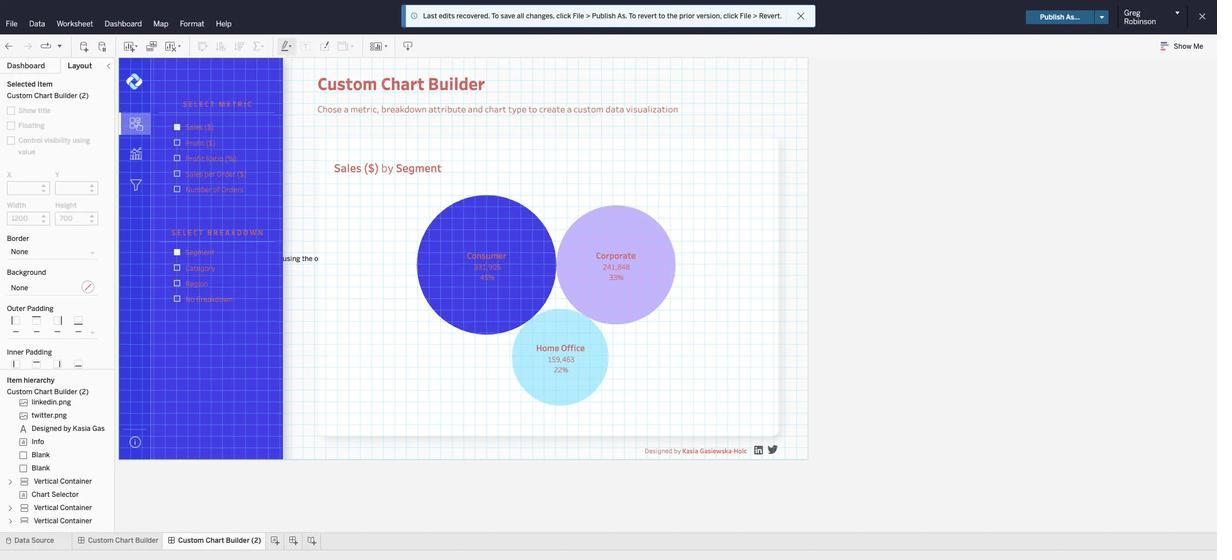 Task type: describe. For each thing, give the bounding box(es) containing it.
the
[[667, 12, 678, 20]]

control visibility using value
[[18, 137, 90, 156]]

k
[[231, 228, 235, 237]]

and
[[468, 103, 483, 115]]

1 vertical spatial kasia
[[682, 446, 699, 455]]

new data source image
[[79, 40, 90, 52]]

title
[[38, 107, 51, 115]]

1 horizontal spatial r
[[238, 99, 242, 109]]

1 vertical spatial holc
[[734, 446, 747, 455]]

outer
[[7, 305, 25, 313]]

2 horizontal spatial c
[[248, 99, 252, 109]]

1 vertical spatial gasiewska-
[[700, 446, 734, 455]]

twitter.png
[[32, 412, 67, 420]]

chart inside item hierarchy custom chart builder (2)
[[34, 388, 52, 396]]

Height text field
[[55, 212, 98, 226]]

1 vertical spatial r
[[213, 228, 218, 237]]

x
[[7, 171, 12, 179]]

custom chart builder (2)
[[178, 537, 261, 545]]

0 vertical spatial designed
[[32, 425, 62, 433]]

custom chart builder (2)
[[7, 92, 89, 100]]

replay animation image
[[56, 42, 63, 49]]

s for s e l e c t   b r e a k d o w n
[[172, 228, 176, 237]]

format
[[180, 20, 204, 28]]

breakdown
[[381, 103, 427, 115]]

t for r
[[199, 228, 203, 237]]

1 horizontal spatial by
[[381, 160, 394, 175]]

selector
[[52, 491, 79, 499]]

format workbook image
[[319, 40, 330, 52]]

last edits recovered. to save all changes, click file > publish as. to revert to the prior version, click file > revert.
[[423, 12, 782, 20]]

1 vertical from the top
[[34, 478, 58, 486]]

1 click from the left
[[556, 12, 571, 20]]

2 vertical from the top
[[34, 504, 58, 512]]

help
[[216, 20, 232, 28]]

0 horizontal spatial file
[[6, 20, 18, 28]]

type
[[508, 103, 527, 115]]

totals image
[[252, 40, 266, 52]]

to inside alert
[[659, 12, 665, 20]]

value
[[18, 148, 35, 156]]

publish inside last edits recovered. to save all changes, click file > publish as. to revert to the prior version, click file > revert. alert
[[592, 12, 616, 20]]

info
[[32, 438, 44, 446]]

1 vertical spatial to
[[529, 103, 537, 115]]

item inside item hierarchy custom chart builder (2)
[[7, 377, 22, 385]]

segment
[[396, 160, 442, 175]]

1 horizontal spatial dashboard
[[105, 20, 142, 28]]

data
[[606, 103, 624, 115]]

none button for border
[[7, 245, 98, 260]]

1 > from the left
[[586, 12, 590, 20]]

1 horizontal spatial file
[[573, 12, 584, 20]]

data for data source
[[14, 537, 30, 545]]

s e l e c t   m e t r i c
[[183, 99, 252, 109]]

($)
[[364, 160, 379, 175]]

1 vertical spatial custom chart builder
[[88, 537, 159, 545]]

show me button
[[1156, 37, 1214, 55]]

1 container from the top
[[60, 478, 92, 486]]

greg robinson
[[1124, 9, 1156, 26]]

map
[[153, 20, 168, 28]]

i
[[244, 99, 246, 109]]

2 vertical container from the top
[[34, 504, 92, 512]]

info image
[[410, 12, 419, 20]]

inner padding
[[7, 349, 52, 357]]

0 vertical spatial designed by kasia gasiewska-holc
[[32, 425, 144, 433]]

download image
[[403, 40, 414, 52]]

chose a metric, breakdown attribute and chart type to create a custom data visualization
[[318, 103, 680, 115]]

a
[[225, 228, 230, 237]]

robinson
[[1124, 17, 1156, 26]]

selected item custom chart builder (2)
[[7, 80, 89, 100]]

t for e
[[210, 99, 214, 109]]

prior
[[679, 12, 695, 20]]

1 vertical container from the top
[[34, 478, 92, 486]]

sort ascending image
[[215, 40, 227, 52]]

create
[[539, 103, 565, 115]]

1 vertical spatial designed
[[645, 446, 673, 455]]

public)
[[646, 12, 677, 23]]

m
[[219, 99, 225, 109]]

selected
[[7, 80, 36, 88]]

worksheet
[[57, 20, 93, 28]]

s for s e l e c t   m e t r i c
[[183, 99, 187, 109]]

Y text field
[[55, 181, 98, 195]]

show title
[[18, 107, 51, 115]]

width
[[7, 202, 26, 210]]

visibility
[[44, 137, 71, 145]]

sales ($) by segment
[[334, 160, 442, 175]]

changes,
[[526, 12, 555, 20]]

collapse image
[[105, 63, 112, 69]]

2 horizontal spatial file
[[740, 12, 751, 20]]

inner
[[7, 349, 24, 357]]

chose
[[318, 103, 342, 115]]

custom chart builder (tableau public)
[[509, 12, 677, 23]]

1 horizontal spatial custom chart builder
[[318, 72, 485, 95]]

1 vertical spatial by
[[63, 425, 71, 433]]

show for show title
[[18, 107, 36, 115]]

last
[[423, 12, 437, 20]]

metric,
[[350, 103, 380, 115]]

w
[[250, 228, 256, 237]]

l for s e l e c t   b r e a k d o w n
[[183, 228, 186, 237]]

sales
[[334, 160, 362, 175]]

2 click from the left
[[723, 12, 738, 20]]

none for border
[[11, 248, 28, 256]]

2 blank from the top
[[32, 465, 50, 473]]

chart
[[485, 103, 506, 115]]



Task type: locate. For each thing, give the bounding box(es) containing it.
1 horizontal spatial kasia
[[682, 446, 699, 455]]

Width text field
[[7, 212, 50, 226]]

> left the as. at top
[[586, 12, 590, 20]]

padding for outer padding
[[27, 305, 53, 313]]

0 horizontal spatial kasia
[[73, 425, 91, 433]]

2 horizontal spatial t
[[232, 99, 236, 109]]

pause auto updates image
[[97, 40, 109, 52]]

1 vertical spatial s
[[172, 228, 176, 237]]

1 horizontal spatial to
[[659, 12, 665, 20]]

y
[[55, 171, 60, 179]]

padding right "outer"
[[27, 305, 53, 313]]

image image
[[144, 51, 298, 475], [126, 73, 143, 90], [311, 129, 793, 451], [768, 446, 778, 454], [754, 446, 763, 455]]

o
[[243, 228, 248, 237]]

0 horizontal spatial to
[[492, 12, 499, 20]]

1 horizontal spatial publish
[[1040, 13, 1065, 21]]

0 horizontal spatial designed
[[32, 425, 62, 433]]

none button
[[7, 245, 98, 260], [7, 279, 98, 296]]

2 container from the top
[[60, 504, 92, 512]]

to left the
[[659, 12, 665, 20]]

1 horizontal spatial t
[[210, 99, 214, 109]]

1 horizontal spatial gasiewska-
[[700, 446, 734, 455]]

0 vertical spatial custom chart builder
[[318, 72, 485, 95]]

me
[[1194, 42, 1203, 51]]

to
[[492, 12, 499, 20], [629, 12, 636, 20]]

1 horizontal spatial >
[[753, 12, 758, 20]]

item hierarchy custom chart builder (2)
[[7, 377, 89, 396]]

l
[[194, 99, 198, 109], [183, 228, 186, 237]]

padding for inner padding
[[25, 349, 52, 357]]

1 vertical spatial show
[[18, 107, 36, 115]]

t left 'i'
[[232, 99, 236, 109]]

publish as... button
[[1026, 10, 1094, 24]]

1 vertical spatial designed by kasia gasiewska-holc
[[645, 446, 747, 455]]

file up undo image
[[6, 20, 18, 28]]

publish left the as. at top
[[592, 12, 616, 20]]

file left revert. at top
[[740, 12, 751, 20]]

2 to from the left
[[629, 12, 636, 20]]

c for s e l e c t   m e t r i c
[[205, 99, 209, 109]]

3 vertical container from the top
[[34, 518, 92, 526]]

c right 'i'
[[248, 99, 252, 109]]

0 vertical spatial s
[[183, 99, 187, 109]]

item left hierarchy
[[7, 377, 22, 385]]

t left m
[[210, 99, 214, 109]]

1 horizontal spatial to
[[629, 12, 636, 20]]

floating
[[18, 122, 45, 130]]

0 vertical spatial to
[[659, 12, 665, 20]]

0 vertical spatial dashboard
[[105, 20, 142, 28]]

0 vertical spatial show
[[1174, 42, 1192, 51]]

r left 'i'
[[238, 99, 242, 109]]

swap rows and columns image
[[197, 40, 208, 52]]

by
[[381, 160, 394, 175], [63, 425, 71, 433], [674, 446, 681, 455]]

data up replay animation image
[[29, 20, 45, 28]]

l for s e l e c t   m e t r i c
[[194, 99, 198, 109]]

item up custom chart builder (2) on the left top
[[37, 80, 53, 88]]

version,
[[697, 12, 722, 20]]

0 horizontal spatial gasiewska-
[[92, 425, 129, 433]]

gasiewska-
[[92, 425, 129, 433], [700, 446, 734, 455]]

replay animation image
[[40, 40, 52, 52]]

s left b
[[172, 228, 176, 237]]

(2)
[[79, 388, 89, 396], [251, 537, 261, 545]]

show labels image
[[300, 40, 312, 52]]

(tableau
[[607, 12, 644, 23]]

designed
[[32, 425, 62, 433], [645, 446, 673, 455]]

1 none button from the top
[[7, 245, 98, 260]]

custom
[[574, 103, 604, 115]]

1 vertical spatial dashboard
[[7, 61, 45, 70]]

outer padding
[[7, 305, 53, 313]]

fit image
[[337, 40, 355, 52]]

none button up background
[[7, 245, 98, 260]]

0 horizontal spatial show
[[18, 107, 36, 115]]

—
[[13, 328, 19, 336], [33, 328, 40, 336], [54, 328, 61, 336], [75, 328, 82, 336], [13, 371, 19, 380], [33, 371, 40, 380], [54, 371, 61, 380]]

to
[[659, 12, 665, 20], [529, 103, 537, 115]]

0 horizontal spatial c
[[193, 228, 198, 237]]

vertical up the source
[[34, 518, 58, 526]]

1 vertical spatial none button
[[7, 279, 98, 296]]

0 vertical spatial (2)
[[79, 388, 89, 396]]

to right type
[[529, 103, 537, 115]]

dashboard up "selected" on the top left
[[7, 61, 45, 70]]

0 horizontal spatial s
[[172, 228, 176, 237]]

0 horizontal spatial designed by kasia gasiewska-holc
[[32, 425, 144, 433]]

show up floating
[[18, 107, 36, 115]]

l left b
[[183, 228, 186, 237]]

0 horizontal spatial by
[[63, 425, 71, 433]]

1 vertical spatial vertical container
[[34, 504, 92, 512]]

highlight image
[[280, 40, 293, 52]]

1 a from the left
[[344, 103, 349, 115]]

sort descending image
[[234, 40, 245, 52]]

click right version,
[[723, 12, 738, 20]]

all
[[517, 12, 524, 20]]

> left revert. at top
[[753, 12, 758, 20]]

0 horizontal spatial holc
[[129, 425, 144, 433]]

1 vertical spatial l
[[183, 228, 186, 237]]

2 vertical spatial vertical container
[[34, 518, 92, 526]]

clear sheet image
[[164, 40, 183, 52]]

save
[[501, 12, 515, 20]]

0 horizontal spatial dashboard
[[7, 61, 45, 70]]

X text field
[[7, 181, 50, 195]]

0 horizontal spatial item
[[7, 377, 22, 385]]

1 horizontal spatial s
[[183, 99, 187, 109]]

redo image
[[22, 40, 33, 52]]

source
[[31, 537, 54, 545]]

revert
[[638, 12, 657, 20]]

vertical container
[[34, 478, 92, 486], [34, 504, 92, 512], [34, 518, 92, 526]]

1 horizontal spatial item
[[37, 80, 53, 88]]

none
[[11, 248, 28, 256], [11, 284, 28, 292]]

0 vertical spatial kasia
[[73, 425, 91, 433]]

none down background
[[11, 284, 28, 292]]

0 vertical spatial padding
[[27, 305, 53, 313]]

click right changes,
[[556, 12, 571, 20]]

b
[[207, 228, 212, 237]]

vertical down chart selector
[[34, 504, 58, 512]]

a right the chose
[[344, 103, 349, 115]]

duplicate image
[[146, 40, 157, 52]]

greg
[[1124, 9, 1141, 17]]

1 vertical spatial item
[[7, 377, 22, 385]]

none down "border"
[[11, 248, 28, 256]]

designed by kasia gasiewska-holc
[[32, 425, 144, 433], [645, 446, 747, 455]]

0 vertical spatial l
[[194, 99, 198, 109]]

item
[[37, 80, 53, 88], [7, 377, 22, 385]]

1 horizontal spatial a
[[567, 103, 572, 115]]

publish as...
[[1040, 13, 1080, 21]]

2 vertical spatial container
[[60, 518, 92, 526]]

0 vertical spatial r
[[238, 99, 242, 109]]

file right changes,
[[573, 12, 584, 20]]

0 vertical spatial none
[[11, 248, 28, 256]]

show me
[[1174, 42, 1203, 51]]

1 vertical spatial (2)
[[251, 537, 261, 545]]

0 vertical spatial by
[[381, 160, 394, 175]]

data left the source
[[14, 537, 30, 545]]

n
[[258, 228, 263, 237]]

e
[[189, 99, 193, 109], [199, 99, 203, 109], [227, 99, 231, 109], [177, 228, 181, 237], [188, 228, 192, 237], [220, 228, 224, 237]]

builder inside item hierarchy custom chart builder (2)
[[54, 388, 77, 396]]

c left m
[[205, 99, 209, 109]]

3 container from the top
[[60, 518, 92, 526]]

edits
[[439, 12, 455, 20]]

attribute
[[429, 103, 466, 115]]

0 vertical spatial holc
[[129, 425, 144, 433]]

data source
[[14, 537, 54, 545]]

kasia
[[73, 425, 91, 433], [682, 446, 699, 455]]

1 blank from the top
[[32, 452, 50, 460]]

show inside button
[[1174, 42, 1192, 51]]

0 vertical spatial vertical container
[[34, 478, 92, 486]]

1 vertical spatial container
[[60, 504, 92, 512]]

3 vertical from the top
[[34, 518, 58, 526]]

0 vertical spatial blank
[[32, 452, 50, 460]]

2 vertical spatial vertical
[[34, 518, 58, 526]]

as.
[[617, 12, 627, 20]]

border
[[7, 235, 29, 243]]

a
[[344, 103, 349, 115], [567, 103, 572, 115]]

1 horizontal spatial show
[[1174, 42, 1192, 51]]

show/hide cards image
[[370, 40, 388, 52]]

1 vertical spatial data
[[14, 537, 30, 545]]

2 > from the left
[[753, 12, 758, 20]]

0 vertical spatial container
[[60, 478, 92, 486]]

1 horizontal spatial holc
[[734, 446, 747, 455]]

0 horizontal spatial to
[[529, 103, 537, 115]]

t
[[210, 99, 214, 109], [232, 99, 236, 109], [199, 228, 203, 237]]

show
[[1174, 42, 1192, 51], [18, 107, 36, 115]]

a right create
[[567, 103, 572, 115]]

1 vertical spatial vertical
[[34, 504, 58, 512]]

visualization
[[626, 103, 678, 115]]

(2) inside item hierarchy custom chart builder (2)
[[79, 388, 89, 396]]

item inside selected item custom chart builder (2)
[[37, 80, 53, 88]]

dashboard up new worksheet icon
[[105, 20, 142, 28]]

1 vertical spatial padding
[[25, 349, 52, 357]]

s left m
[[183, 99, 187, 109]]

padding
[[27, 305, 53, 313], [25, 349, 52, 357]]

padding right inner
[[25, 349, 52, 357]]

0 vertical spatial none button
[[7, 245, 98, 260]]

click
[[556, 12, 571, 20], [723, 12, 738, 20]]

2 horizontal spatial by
[[674, 446, 681, 455]]

new worksheet image
[[123, 40, 139, 52]]

r
[[238, 99, 242, 109], [213, 228, 218, 237]]

publish left as...
[[1040, 13, 1065, 21]]

file
[[573, 12, 584, 20], [740, 12, 751, 20], [6, 20, 18, 28]]

show left me
[[1174, 42, 1192, 51]]

0 vertical spatial data
[[29, 20, 45, 28]]

1 horizontal spatial designed
[[645, 446, 673, 455]]

0 horizontal spatial l
[[183, 228, 186, 237]]

1 horizontal spatial (2)
[[251, 537, 261, 545]]

marks. press enter to open the view data window.. use arrow keys to navigate data visualization elements. image
[[119, 108, 150, 140], [167, 119, 268, 197], [119, 138, 150, 170], [119, 169, 150, 200], [332, 183, 761, 194], [332, 195, 761, 406], [167, 245, 268, 307], [128, 435, 142, 450]]

0 vertical spatial vertical
[[34, 478, 58, 486]]

publish inside publish as... button
[[1040, 13, 1065, 21]]

custom
[[509, 12, 543, 23], [318, 72, 377, 95], [7, 388, 32, 396], [88, 537, 114, 545], [178, 537, 204, 545]]

0 vertical spatial gasiewska-
[[92, 425, 129, 433]]

1 horizontal spatial c
[[205, 99, 209, 109]]

0 vertical spatial item
[[37, 80, 53, 88]]

d
[[237, 228, 242, 237]]

none for background
[[11, 284, 28, 292]]

to left save
[[492, 12, 499, 20]]

using
[[73, 137, 90, 145]]

s e l e c t   b r e a k d o w n
[[172, 228, 263, 237]]

recovered.
[[456, 12, 490, 20]]

1 horizontal spatial designed by kasia gasiewska-holc
[[645, 446, 747, 455]]

vertical
[[34, 478, 58, 486], [34, 504, 58, 512], [34, 518, 58, 526]]

c for s e l e c t   b r e a k d o w n
[[193, 228, 198, 237]]

holc
[[129, 425, 144, 433], [734, 446, 747, 455]]

chart selector
[[32, 491, 79, 499]]

data for data
[[29, 20, 45, 28]]

background
[[7, 269, 46, 277]]

none button for background
[[7, 279, 98, 296]]

0 horizontal spatial a
[[344, 103, 349, 115]]

custom chart builder
[[318, 72, 485, 95], [88, 537, 159, 545]]

0 horizontal spatial t
[[199, 228, 203, 237]]

data
[[29, 20, 45, 28], [14, 537, 30, 545]]

height
[[55, 202, 77, 210]]

layout
[[68, 61, 92, 70]]

0 horizontal spatial custom chart builder
[[88, 537, 159, 545]]

show for show me
[[1174, 42, 1192, 51]]

linkedin.png
[[32, 399, 71, 407]]

vertical up chart selector
[[34, 478, 58, 486]]

l left m
[[194, 99, 198, 109]]

2 none button from the top
[[7, 279, 98, 296]]

hierarchy
[[24, 377, 55, 385]]

1 horizontal spatial click
[[723, 12, 738, 20]]

1 none from the top
[[11, 248, 28, 256]]

0 horizontal spatial click
[[556, 12, 571, 20]]

2 a from the left
[[567, 103, 572, 115]]

as...
[[1066, 13, 1080, 21]]

1 vertical spatial blank
[[32, 465, 50, 473]]

1 vertical spatial none
[[11, 284, 28, 292]]

0 horizontal spatial publish
[[592, 12, 616, 20]]

custom inside item hierarchy custom chart builder (2)
[[7, 388, 32, 396]]

none button down background
[[7, 279, 98, 296]]

2 none from the top
[[11, 284, 28, 292]]

0 horizontal spatial (2)
[[79, 388, 89, 396]]

undo image
[[3, 40, 15, 52]]

2 vertical spatial by
[[674, 446, 681, 455]]

0 horizontal spatial >
[[586, 12, 590, 20]]

t left b
[[199, 228, 203, 237]]

control
[[18, 137, 43, 145]]

to right the as. at top
[[629, 12, 636, 20]]

1 horizontal spatial l
[[194, 99, 198, 109]]

r right b
[[213, 228, 218, 237]]

0 horizontal spatial r
[[213, 228, 218, 237]]

revert.
[[759, 12, 782, 20]]

c left b
[[193, 228, 198, 237]]

1 to from the left
[[492, 12, 499, 20]]

last edits recovered. to save all changes, click file > publish as. to revert to the prior version, click file > revert. alert
[[423, 11, 782, 21]]



Task type: vqa. For each thing, say whether or not it's contained in the screenshot.
PAUSE AUTO UPDATES icon
yes



